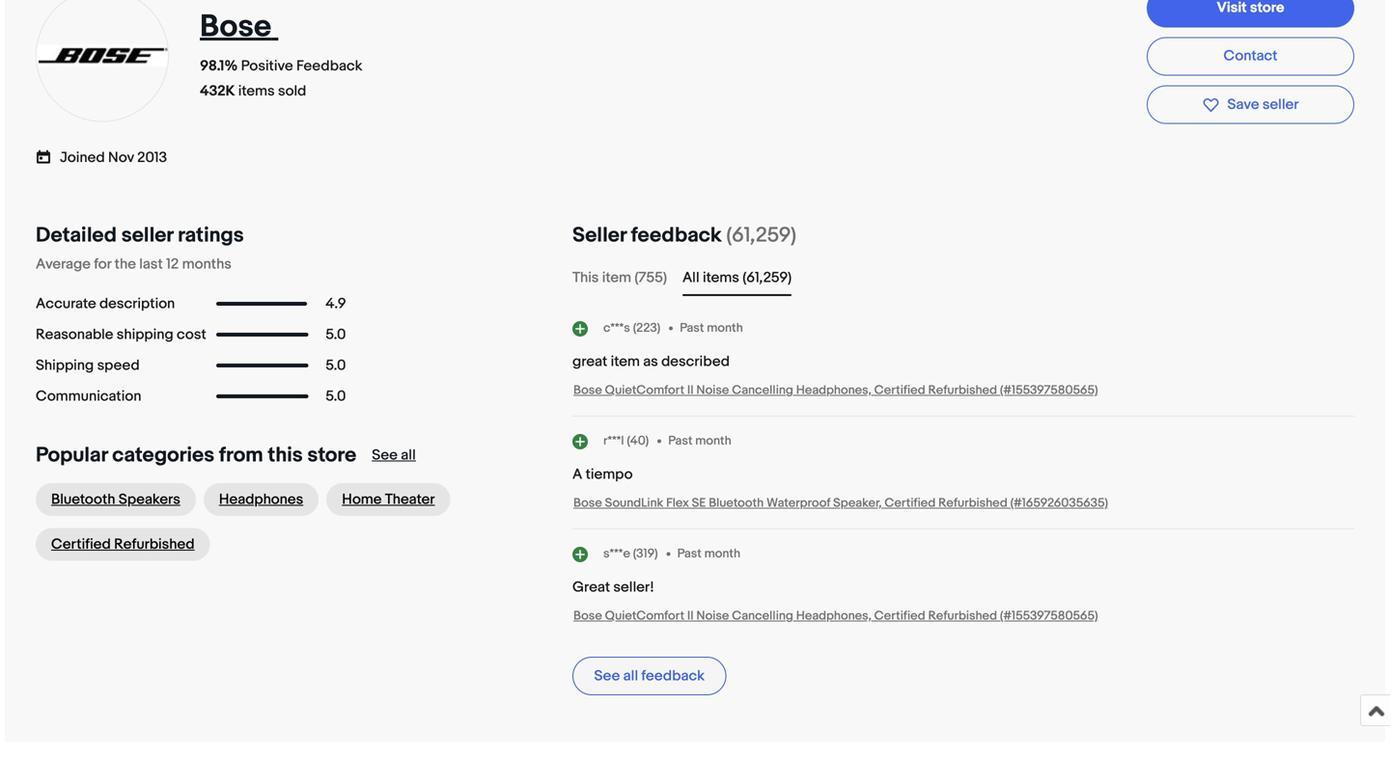Task type: vqa. For each thing, say whether or not it's contained in the screenshot.
Certified Refurbished Link
yes



Task type: describe. For each thing, give the bounding box(es) containing it.
speaker,
[[833, 496, 882, 511]]

r***l
[[603, 434, 624, 449]]

text__icon wrapper image
[[36, 148, 60, 165]]

month for a tiempo
[[695, 434, 731, 449]]

s***e
[[603, 547, 630, 562]]

detailed
[[36, 223, 117, 248]]

ii for great seller!
[[687, 609, 694, 624]]

1 vertical spatial items
[[703, 269, 739, 287]]

nov
[[108, 149, 134, 167]]

(61,259) for seller feedback (61,259)
[[726, 223, 796, 248]]

shipping speed
[[36, 357, 140, 375]]

see for see all feedback
[[594, 668, 620, 685]]

certified refurbished
[[51, 536, 195, 554]]

(#155397580565) for great seller!
[[1000, 609, 1098, 624]]

last
[[139, 256, 163, 273]]

0 vertical spatial feedback
[[631, 223, 722, 248]]

month for great seller!
[[704, 547, 741, 562]]

(755)
[[635, 269, 667, 287]]

r***l (40)
[[603, 434, 649, 449]]

1 horizontal spatial bluetooth
[[709, 496, 764, 511]]

past month for great item as described
[[680, 321, 743, 336]]

speakers
[[119, 491, 180, 509]]

home theater
[[342, 491, 435, 509]]

soundlink
[[605, 496, 663, 511]]

seller for detailed
[[121, 223, 173, 248]]

popular categories from this store
[[36, 443, 356, 468]]

this item (755)
[[572, 269, 667, 287]]

reasonable
[[36, 326, 113, 344]]

bose soundlink flex se bluetooth waterproof speaker, certified refurbished (#165926035635)
[[573, 496, 1108, 511]]

as
[[643, 353, 658, 371]]

bose quietcomfort ii noise cancelling headphones, certified refurbished (#155397580565) for great item as described
[[573, 383, 1098, 398]]

contact
[[1224, 47, 1278, 65]]

headphones, for great seller!
[[796, 609, 872, 624]]

joined
[[60, 149, 105, 167]]

shipping
[[36, 357, 94, 375]]

average
[[36, 256, 91, 273]]

bluetooth speakers link
[[36, 484, 196, 517]]

seller!
[[613, 579, 654, 597]]

all items (61,259)
[[682, 269, 792, 287]]

communication
[[36, 388, 141, 406]]

shipping
[[117, 326, 173, 344]]

past month for great seller!
[[677, 547, 741, 562]]

bose soundlink flex se bluetooth waterproof speaker, certified refurbished (#165926035635) link
[[573, 496, 1108, 511]]

(40)
[[627, 434, 649, 449]]

a tiempo
[[572, 466, 633, 484]]

past for great seller!
[[677, 547, 702, 562]]

accurate description
[[36, 295, 175, 313]]

ii for great item as described
[[687, 383, 694, 398]]

accurate
[[36, 295, 96, 313]]

waterproof
[[767, 496, 830, 511]]

ratings
[[178, 223, 244, 248]]

for
[[94, 256, 111, 273]]

(223)
[[633, 321, 660, 336]]

quietcomfort for item
[[605, 383, 684, 398]]

2013
[[137, 149, 167, 167]]

s***e (319)
[[603, 547, 658, 562]]

this
[[268, 443, 303, 468]]

tiempo
[[586, 466, 633, 484]]

seller
[[572, 223, 626, 248]]

store
[[307, 443, 356, 468]]

see for see all
[[372, 447, 398, 464]]

noise for great item as described
[[696, 383, 729, 398]]

great item as described
[[572, 353, 730, 371]]

see all link
[[372, 447, 416, 464]]

bluetooth speakers
[[51, 491, 180, 509]]

this
[[572, 269, 599, 287]]

home
[[342, 491, 382, 509]]

items inside 98.1% positive feedback 432k items sold
[[238, 83, 275, 100]]

12
[[166, 256, 179, 273]]

past month for a tiempo
[[668, 434, 731, 449]]

from
[[219, 443, 263, 468]]

(61,259) for all items (61,259)
[[743, 269, 792, 287]]

joined nov 2013
[[60, 149, 167, 167]]

contact link
[[1147, 37, 1354, 76]]

98.1% positive feedback 432k items sold
[[200, 57, 362, 100]]

seller feedback (61,259)
[[572, 223, 796, 248]]

headphones
[[219, 491, 303, 509]]

positive
[[241, 57, 293, 75]]



Task type: locate. For each thing, give the bounding box(es) containing it.
see all
[[372, 447, 416, 464]]

1 vertical spatial item
[[611, 353, 640, 371]]

headphones, for great item as described
[[796, 383, 872, 398]]

0 vertical spatial past
[[680, 321, 704, 336]]

cost
[[177, 326, 206, 344]]

1 vertical spatial month
[[695, 434, 731, 449]]

months
[[182, 256, 232, 273]]

past right (40)
[[668, 434, 693, 449]]

past for a tiempo
[[668, 434, 693, 449]]

see up "home theater" link
[[372, 447, 398, 464]]

98.1%
[[200, 57, 238, 75]]

(61,259)
[[726, 223, 796, 248], [743, 269, 792, 287]]

reasonable shipping cost
[[36, 326, 206, 344]]

seller
[[1263, 96, 1299, 113], [121, 223, 173, 248]]

noise up see all feedback "link"
[[696, 609, 729, 624]]

bose for great
[[573, 609, 602, 624]]

5.0 for shipping
[[326, 326, 346, 344]]

2 bose quietcomfort ii noise cancelling headphones, certified refurbished (#155397580565) from the top
[[573, 609, 1098, 624]]

all for see all feedback
[[623, 668, 638, 685]]

0 horizontal spatial bluetooth
[[51, 491, 115, 509]]

great seller!
[[572, 579, 654, 597]]

all down seller!
[[623, 668, 638, 685]]

theater
[[385, 491, 435, 509]]

(61,259) up all items (61,259)
[[726, 223, 796, 248]]

detailed seller ratings
[[36, 223, 244, 248]]

(#165926035635)
[[1010, 496, 1108, 511]]

item for this
[[602, 269, 631, 287]]

2 noise from the top
[[696, 609, 729, 624]]

categories
[[112, 443, 214, 468]]

1 bose quietcomfort ii noise cancelling headphones, certified refurbished (#155397580565) from the top
[[573, 383, 1098, 398]]

4.9
[[326, 295, 346, 313]]

see down great seller!
[[594, 668, 620, 685]]

1 horizontal spatial items
[[703, 269, 739, 287]]

bose for great
[[573, 383, 602, 398]]

0 vertical spatial past month
[[680, 321, 743, 336]]

c***s
[[603, 321, 630, 336]]

1 vertical spatial cancelling
[[732, 609, 793, 624]]

see all feedback link
[[572, 657, 726, 696]]

1 cancelling from the top
[[732, 383, 793, 398]]

1 vertical spatial past
[[668, 434, 693, 449]]

1 (#155397580565) from the top
[[1000, 383, 1098, 398]]

2 5.0 from the top
[[326, 357, 346, 375]]

seller right save
[[1263, 96, 1299, 113]]

past right (319)
[[677, 547, 702, 562]]

refurbished
[[928, 383, 997, 398], [938, 496, 1008, 511], [114, 536, 195, 554], [928, 609, 997, 624]]

past up described at the top of page
[[680, 321, 704, 336]]

(#155397580565) for great item as described
[[1000, 383, 1098, 398]]

all for see all
[[401, 447, 416, 464]]

0 vertical spatial cancelling
[[732, 383, 793, 398]]

1 5.0 from the top
[[326, 326, 346, 344]]

described
[[661, 353, 730, 371]]

0 vertical spatial items
[[238, 83, 275, 100]]

all
[[682, 269, 700, 287]]

item right this
[[602, 269, 631, 287]]

certified refurbished link
[[36, 529, 210, 561]]

cancelling
[[732, 383, 793, 398], [732, 609, 793, 624]]

0 vertical spatial item
[[602, 269, 631, 287]]

noise for great seller!
[[696, 609, 729, 624]]

1 noise from the top
[[696, 383, 729, 398]]

1 vertical spatial quietcomfort
[[605, 609, 684, 624]]

past for great item as described
[[680, 321, 704, 336]]

popular
[[36, 443, 108, 468]]

cancelling for great item as described
[[732, 383, 793, 398]]

seller for save
[[1263, 96, 1299, 113]]

1 vertical spatial noise
[[696, 609, 729, 624]]

items down positive
[[238, 83, 275, 100]]

1 bose quietcomfort ii noise cancelling headphones, certified refurbished (#155397580565) link from the top
[[573, 383, 1098, 398]]

3 5.0 from the top
[[326, 388, 346, 406]]

c***s (223)
[[603, 321, 660, 336]]

0 vertical spatial headphones,
[[796, 383, 872, 398]]

1 vertical spatial seller
[[121, 223, 173, 248]]

432k
[[200, 83, 235, 100]]

certified
[[874, 383, 925, 398], [885, 496, 936, 511], [51, 536, 111, 554], [874, 609, 925, 624]]

0 vertical spatial ii
[[687, 383, 694, 398]]

1 vertical spatial (#155397580565)
[[1000, 609, 1098, 624]]

1 ii from the top
[[687, 383, 694, 398]]

se
[[692, 496, 706, 511]]

month for great item as described
[[707, 321, 743, 336]]

quietcomfort down seller!
[[605, 609, 684, 624]]

2 (#155397580565) from the top
[[1000, 609, 1098, 624]]

save
[[1227, 96, 1259, 113]]

headphones,
[[796, 383, 872, 398], [796, 609, 872, 624]]

bose for a
[[573, 496, 602, 511]]

bose quietcomfort ii noise cancelling headphones, certified refurbished (#155397580565)
[[573, 383, 1098, 398], [573, 609, 1098, 624]]

feedback
[[296, 57, 362, 75]]

0 horizontal spatial all
[[401, 447, 416, 464]]

month
[[707, 321, 743, 336], [695, 434, 731, 449], [704, 547, 741, 562]]

0 vertical spatial noise
[[696, 383, 729, 398]]

5.0
[[326, 326, 346, 344], [326, 357, 346, 375], [326, 388, 346, 406]]

month up described at the top of page
[[707, 321, 743, 336]]

quietcomfort down the as
[[605, 383, 684, 398]]

bluetooth inside bluetooth speakers link
[[51, 491, 115, 509]]

bluetooth right se
[[709, 496, 764, 511]]

past month up described at the top of page
[[680, 321, 743, 336]]

2 vertical spatial past month
[[677, 547, 741, 562]]

0 vertical spatial month
[[707, 321, 743, 336]]

1 quietcomfort from the top
[[605, 383, 684, 398]]

1 vertical spatial headphones,
[[796, 609, 872, 624]]

seller inside "button"
[[1263, 96, 1299, 113]]

items right all
[[703, 269, 739, 287]]

0 vertical spatial quietcomfort
[[605, 383, 684, 398]]

2 bose quietcomfort ii noise cancelling headphones, certified refurbished (#155397580565) link from the top
[[573, 609, 1098, 624]]

past month right (40)
[[668, 434, 731, 449]]

1 horizontal spatial seller
[[1263, 96, 1299, 113]]

(319)
[[633, 547, 658, 562]]

sold
[[278, 83, 306, 100]]

see all feedback
[[594, 668, 705, 685]]

2 ii from the top
[[687, 609, 694, 624]]

average for the last 12 months
[[36, 256, 232, 273]]

headphones link
[[204, 484, 319, 517]]

2 vertical spatial 5.0
[[326, 388, 346, 406]]

0 vertical spatial seller
[[1263, 96, 1299, 113]]

1 vertical spatial feedback
[[641, 668, 705, 685]]

save seller button
[[1147, 85, 1354, 124]]

flex
[[666, 496, 689, 511]]

0 vertical spatial see
[[372, 447, 398, 464]]

tab list
[[572, 267, 1354, 289]]

quietcomfort for seller!
[[605, 609, 684, 624]]

bose quietcomfort ii noise cancelling headphones, certified refurbished (#155397580565) link for great item as described
[[573, 383, 1098, 398]]

month down se
[[704, 547, 741, 562]]

(#155397580565)
[[1000, 383, 1098, 398], [1000, 609, 1098, 624]]

feedback inside "link"
[[641, 668, 705, 685]]

the
[[115, 256, 136, 273]]

bose quietcomfort ii noise cancelling headphones, certified refurbished (#155397580565) link for great seller!
[[573, 609, 1098, 624]]

great
[[572, 579, 610, 597]]

all up theater
[[401, 447, 416, 464]]

past
[[680, 321, 704, 336], [668, 434, 693, 449], [677, 547, 702, 562]]

1 vertical spatial bose quietcomfort ii noise cancelling headphones, certified refurbished (#155397580565)
[[573, 609, 1098, 624]]

1 vertical spatial 5.0
[[326, 357, 346, 375]]

0 horizontal spatial items
[[238, 83, 275, 100]]

1 vertical spatial all
[[623, 668, 638, 685]]

ii
[[687, 383, 694, 398], [687, 609, 694, 624]]

items
[[238, 83, 275, 100], [703, 269, 739, 287]]

2 vertical spatial month
[[704, 547, 741, 562]]

bose quietcomfort ii noise cancelling headphones, certified refurbished (#155397580565) for great seller!
[[573, 609, 1098, 624]]

home theater link
[[327, 484, 450, 517]]

bose
[[200, 8, 271, 46], [573, 383, 602, 398], [573, 496, 602, 511], [573, 609, 602, 624]]

(61,259) right all
[[743, 269, 792, 287]]

0 vertical spatial (#155397580565)
[[1000, 383, 1098, 398]]

past month down se
[[677, 547, 741, 562]]

noise down described at the top of page
[[696, 383, 729, 398]]

cancelling for great seller!
[[732, 609, 793, 624]]

speed
[[97, 357, 140, 375]]

seller up last
[[121, 223, 173, 248]]

0 horizontal spatial see
[[372, 447, 398, 464]]

see inside see all feedback "link"
[[594, 668, 620, 685]]

ii up see all feedback "link"
[[687, 609, 694, 624]]

1 vertical spatial (61,259)
[[743, 269, 792, 287]]

past month
[[680, 321, 743, 336], [668, 434, 731, 449], [677, 547, 741, 562]]

0 vertical spatial (61,259)
[[726, 223, 796, 248]]

2 vertical spatial past
[[677, 547, 702, 562]]

feedback
[[631, 223, 722, 248], [641, 668, 705, 685]]

5.0 for speed
[[326, 357, 346, 375]]

all
[[401, 447, 416, 464], [623, 668, 638, 685]]

bose image
[[35, 44, 170, 67]]

0 vertical spatial all
[[401, 447, 416, 464]]

great
[[572, 353, 607, 371]]

0 horizontal spatial seller
[[121, 223, 173, 248]]

bose link
[[200, 8, 278, 46]]

item for great
[[611, 353, 640, 371]]

ii down described at the top of page
[[687, 383, 694, 398]]

1 horizontal spatial all
[[623, 668, 638, 685]]

1 horizontal spatial see
[[594, 668, 620, 685]]

tab list containing this item (755)
[[572, 267, 1354, 289]]

month up se
[[695, 434, 731, 449]]

description
[[99, 295, 175, 313]]

2 headphones, from the top
[[796, 609, 872, 624]]

1 vertical spatial ii
[[687, 609, 694, 624]]

item
[[602, 269, 631, 287], [611, 353, 640, 371]]

bluetooth
[[51, 491, 115, 509], [709, 496, 764, 511]]

all inside "link"
[[623, 668, 638, 685]]

0 vertical spatial 5.0
[[326, 326, 346, 344]]

0 vertical spatial bose quietcomfort ii noise cancelling headphones, certified refurbished (#155397580565) link
[[573, 383, 1098, 398]]

a
[[572, 466, 582, 484]]

bluetooth down "popular"
[[51, 491, 115, 509]]

item left the as
[[611, 353, 640, 371]]

2 quietcomfort from the top
[[605, 609, 684, 624]]

1 vertical spatial see
[[594, 668, 620, 685]]

1 vertical spatial past month
[[668, 434, 731, 449]]

1 headphones, from the top
[[796, 383, 872, 398]]

1 vertical spatial bose quietcomfort ii noise cancelling headphones, certified refurbished (#155397580565) link
[[573, 609, 1098, 624]]

0 vertical spatial bose quietcomfort ii noise cancelling headphones, certified refurbished (#155397580565)
[[573, 383, 1098, 398]]

save seller
[[1227, 96, 1299, 113]]

bose quietcomfort ii noise cancelling headphones, certified refurbished (#155397580565) link
[[573, 383, 1098, 398], [573, 609, 1098, 624]]

2 cancelling from the top
[[732, 609, 793, 624]]



